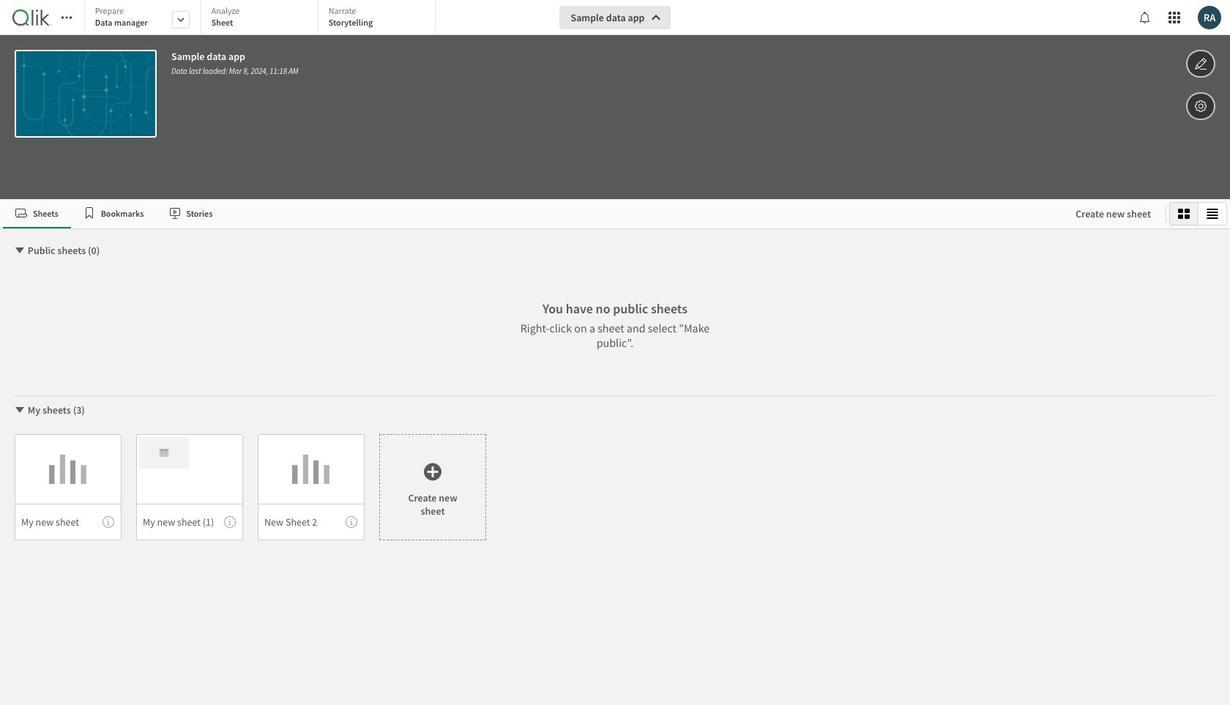Task type: vqa. For each thing, say whether or not it's contained in the screenshot.
push notifications in qlik sense mobile 'element'
no



Task type: locate. For each thing, give the bounding box(es) containing it.
0 horizontal spatial tooltip
[[103, 516, 114, 528]]

menu item for "my new sheet (1) sheet is selected. press the spacebar or enter key to open my new sheet (1) sheet. use the right and left arrow keys to navigate." element
[[136, 504, 243, 541]]

0 horizontal spatial menu item
[[15, 504, 122, 541]]

3 menu item from the left
[[258, 504, 365, 541]]

1 horizontal spatial tooltip
[[224, 516, 236, 528]]

application
[[0, 0, 1231, 705]]

menu item
[[15, 504, 122, 541], [136, 504, 243, 541], [258, 504, 365, 541]]

3 tooltip from the left
[[346, 516, 357, 528]]

1 tooltip from the left
[[103, 516, 114, 528]]

group
[[1170, 202, 1228, 226]]

collapse image
[[14, 404, 26, 416]]

my new sheet (1) sheet is selected. press the spacebar or enter key to open my new sheet (1) sheet. use the right and left arrow keys to navigate. element
[[136, 434, 243, 541]]

2 menu item from the left
[[136, 504, 243, 541]]

collapse image
[[14, 245, 26, 256]]

toolbar
[[0, 0, 1231, 199]]

tooltip inside my new sheet sheet is selected. press the spacebar or enter key to open my new sheet sheet. use the right and left arrow keys to navigate. element
[[103, 516, 114, 528]]

2 horizontal spatial tooltip
[[346, 516, 357, 528]]

1 menu item from the left
[[15, 504, 122, 541]]

tab list
[[84, 0, 441, 37], [3, 199, 1061, 229]]

2 horizontal spatial menu item
[[258, 504, 365, 541]]

tooltip inside new sheet 2 sheet is selected. press the spacebar or enter key to open new sheet 2 sheet. use the right and left arrow keys to navigate. element
[[346, 516, 357, 528]]

tooltip inside "my new sheet (1) sheet is selected. press the spacebar or enter key to open my new sheet (1) sheet. use the right and left arrow keys to navigate." element
[[224, 516, 236, 528]]

1 vertical spatial tab list
[[3, 199, 1061, 229]]

app options image
[[1195, 97, 1208, 115]]

1 horizontal spatial menu item
[[136, 504, 243, 541]]

menu item for new sheet 2 sheet is selected. press the spacebar or enter key to open new sheet 2 sheet. use the right and left arrow keys to navigate. element at the bottom left
[[258, 504, 365, 541]]

2 tooltip from the left
[[224, 516, 236, 528]]

tooltip
[[103, 516, 114, 528], [224, 516, 236, 528], [346, 516, 357, 528]]

my new sheet sheet is selected. press the spacebar or enter key to open my new sheet sheet. use the right and left arrow keys to navigate. element
[[15, 434, 122, 541]]

grid view image
[[1179, 208, 1190, 220]]



Task type: describe. For each thing, give the bounding box(es) containing it.
list view image
[[1207, 208, 1219, 220]]

edit image
[[1195, 55, 1208, 73]]

tooltip for "my new sheet (1) sheet is selected. press the spacebar or enter key to open my new sheet (1) sheet. use the right and left arrow keys to navigate." element
[[224, 516, 236, 528]]

menu item for my new sheet sheet is selected. press the spacebar or enter key to open my new sheet sheet. use the right and left arrow keys to navigate. element
[[15, 504, 122, 541]]

new sheet 2 sheet is selected. press the spacebar or enter key to open new sheet 2 sheet. use the right and left arrow keys to navigate. element
[[258, 434, 365, 541]]

tooltip for my new sheet sheet is selected. press the spacebar or enter key to open my new sheet sheet. use the right and left arrow keys to navigate. element
[[103, 516, 114, 528]]

tooltip for new sheet 2 sheet is selected. press the spacebar or enter key to open new sheet 2 sheet. use the right and left arrow keys to navigate. element at the bottom left
[[346, 516, 357, 528]]

0 vertical spatial tab list
[[84, 0, 441, 37]]



